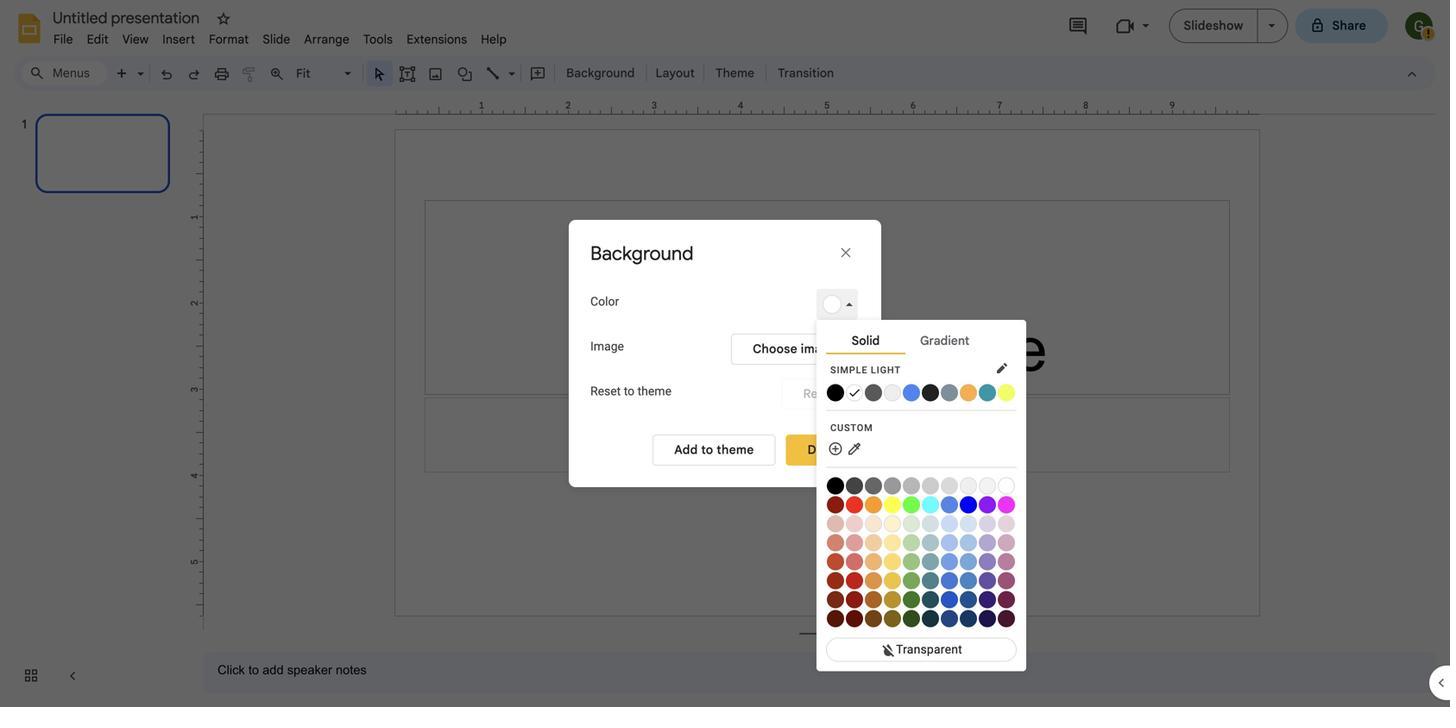 Task type: locate. For each thing, give the bounding box(es) containing it.
dark yellow 3 image
[[884, 611, 901, 628]]

menu
[[817, 320, 1027, 672]]

theme color #212121, close to dark gray 30 image
[[922, 384, 939, 402]]

light green 1 cell
[[903, 553, 921, 571]]

light magenta 1 cell
[[998, 553, 1016, 571]]

light cornflower blue 2 image
[[941, 535, 958, 552]]

light green 3 cell
[[903, 515, 921, 533]]

1 horizontal spatial to
[[701, 443, 713, 458]]

1 vertical spatial background
[[591, 242, 694, 266]]

purple cell
[[979, 496, 997, 514]]

light yellow 3 cell
[[884, 515, 902, 533]]

dark purple 3 cell
[[979, 610, 997, 628]]

red image
[[846, 497, 863, 514]]

reset
[[591, 385, 621, 399]]

to for reset
[[624, 385, 635, 399]]

dark green 3 image
[[903, 611, 920, 628]]

menu bar inside menu bar banner
[[47, 22, 514, 51]]

light magenta 1 image
[[998, 554, 1015, 571]]

light blue 1 cell
[[960, 553, 978, 571]]

light cornflower blue 1 cell
[[941, 553, 959, 571]]

black image
[[827, 478, 844, 495]]

gray cell
[[922, 477, 940, 495]]

dark orange 2 image
[[865, 592, 882, 609]]

dark green 2 cell
[[903, 591, 921, 609]]

6 row from the top
[[827, 534, 1016, 552]]

light cyan 1 image
[[922, 554, 939, 571]]

light red berry 3 cell
[[827, 515, 845, 533]]

light yellow 2 cell
[[884, 534, 902, 552]]

theme for reset to theme
[[638, 385, 672, 399]]

0 vertical spatial theme
[[638, 385, 672, 399]]

dark cyan 3 image
[[922, 611, 939, 628]]

background
[[566, 66, 635, 81], [591, 242, 694, 266]]

light magenta 2 cell
[[998, 534, 1016, 552]]

purple image
[[979, 497, 996, 514]]

light green 1 image
[[903, 554, 920, 571]]

9 row from the top
[[827, 591, 1016, 609]]

dark yellow 1 cell
[[884, 572, 902, 590]]

dark orange 1 cell
[[865, 572, 883, 590]]

light green 3 image
[[903, 516, 920, 533]]

blue image
[[960, 497, 977, 514]]

light red berry 2 image
[[827, 535, 844, 552]]

theme color #78909c, close to light cyan 1 image
[[941, 384, 958, 402]]

yellow image
[[884, 497, 901, 514]]

to for add
[[701, 443, 713, 458]]

color
[[591, 295, 619, 309]]

menu bar
[[47, 22, 514, 51]]

dark magenta 1 cell
[[998, 572, 1016, 590]]

dark red berry 1 image
[[827, 573, 844, 590]]

0 vertical spatial to
[[624, 385, 635, 399]]

light red berry 1 image
[[827, 554, 844, 571]]

10 row from the top
[[827, 610, 1016, 628]]

image
[[801, 342, 837, 357]]

dark red berry 3 image
[[827, 611, 844, 628]]

add
[[674, 443, 698, 458]]

dark cornflower blue 3 cell
[[941, 610, 959, 628]]

light blue 3 image
[[960, 516, 977, 533]]

white image
[[998, 478, 1015, 495]]

theme inside button
[[717, 443, 754, 458]]

menu inside background application
[[817, 320, 1027, 672]]

theme color #0097a7, close to dark blue 15 image
[[979, 384, 996, 402]]

dark gray 3 cell
[[865, 477, 883, 495]]

theme right add
[[717, 443, 754, 458]]

dark purple 2 cell
[[979, 591, 997, 609]]

dark cornflower blue 2 cell
[[941, 591, 959, 609]]

black cell
[[827, 477, 845, 495]]

light yellow 2 image
[[884, 535, 901, 552]]

2 row from the top
[[827, 441, 871, 459]]

theme
[[638, 385, 672, 399], [717, 443, 754, 458]]

theme color #eeeeee, close to light gray 2 image
[[884, 384, 901, 402]]

to inside button
[[701, 443, 713, 458]]

dark red 2 image
[[846, 592, 863, 609]]

green cell
[[903, 496, 921, 514]]

light gray 2 cell
[[960, 477, 978, 495]]

background application
[[0, 0, 1450, 708]]

light gray 2 image
[[960, 478, 977, 495]]

dark cornflower blue 1 cell
[[941, 572, 959, 590]]

dark blue 3 cell
[[960, 610, 978, 628]]

dark yellow 2 image
[[884, 592, 901, 609]]

navigation
[[0, 98, 190, 708]]

dark red 3 image
[[846, 611, 863, 628]]

light yellow 1 image
[[884, 554, 901, 571]]

7 row from the top
[[827, 553, 1016, 571]]

dark green 1 cell
[[903, 572, 921, 590]]

light cyan 1 cell
[[922, 553, 940, 571]]

8 row from the top
[[827, 572, 1016, 590]]

to
[[624, 385, 635, 399], [701, 443, 713, 458]]

cyan cell
[[922, 496, 940, 514]]

theme color #595959, close to dark gray 3 image
[[865, 384, 882, 402]]

1 vertical spatial to
[[701, 443, 713, 458]]

transition button
[[770, 60, 842, 86]]

light blue 2 cell
[[960, 534, 978, 552]]

green image
[[903, 497, 920, 514]]

dark blue 2 cell
[[960, 591, 978, 609]]

dark gray 1 cell
[[903, 477, 921, 495]]

light cyan 3 image
[[922, 516, 939, 533]]

0 horizontal spatial to
[[624, 385, 635, 399]]

4 row from the top
[[827, 496, 1016, 514]]

dark gray 3 image
[[865, 478, 882, 495]]

1 horizontal spatial theme
[[717, 443, 754, 458]]

1 vertical spatial theme
[[717, 443, 754, 458]]

light purple 2 image
[[979, 535, 996, 552]]

light purple 3 image
[[979, 516, 996, 533]]

theme color #78909c, close to light cyan 1 cell
[[941, 384, 959, 402]]

theme color #eeeeee, close to light gray 2 cell
[[884, 384, 902, 402]]

menu bar banner
[[0, 0, 1450, 708]]

dark cornflower blue 1 image
[[941, 573, 958, 590]]

dark magenta 1 image
[[998, 573, 1015, 590]]

light cyan 3 cell
[[922, 515, 940, 533]]

to right add
[[701, 443, 713, 458]]

light cornflower blue 2 cell
[[941, 534, 959, 552]]

light orange 3 image
[[865, 516, 882, 533]]

theme right "reset"
[[638, 385, 672, 399]]

0 vertical spatial background
[[566, 66, 635, 81]]

light purple 1 image
[[979, 554, 996, 571]]

row
[[827, 384, 1016, 402], [827, 441, 871, 459], [827, 477, 1016, 495], [827, 496, 1016, 514], [827, 515, 1016, 533], [827, 534, 1016, 552], [827, 553, 1016, 571], [827, 572, 1016, 590], [827, 591, 1016, 609], [827, 610, 1016, 628]]

blue cell
[[960, 496, 978, 514]]

light red 3 cell
[[846, 515, 864, 533]]

yellow cell
[[884, 496, 902, 514]]

0 horizontal spatial theme
[[638, 385, 672, 399]]

light gray 1 cell
[[941, 477, 959, 495]]

dark cornflower blue 2 image
[[941, 592, 958, 609]]

choose
[[753, 342, 798, 357]]

dark gray 1 image
[[903, 478, 920, 495]]

light cornflower blue 3 image
[[941, 516, 958, 533]]

custom button
[[826, 418, 1017, 439]]

menu containing solid
[[817, 320, 1027, 672]]

light orange 1 image
[[865, 554, 882, 571]]

dark red 1 cell
[[846, 572, 864, 590]]

light green 2 cell
[[903, 534, 921, 552]]

solid
[[852, 334, 880, 349]]

dark gray 2 image
[[884, 478, 901, 495]]

theme color black cell
[[827, 384, 845, 402]]

dark yellow 3 cell
[[884, 610, 902, 628]]

done
[[808, 443, 838, 458]]

theme color #ffab40, close to dark yellow 1 image
[[960, 384, 977, 402]]

to right "reset"
[[624, 385, 635, 399]]

dark blue 1 cell
[[960, 572, 978, 590]]

light red 2 image
[[846, 535, 863, 552]]

1 row from the top
[[827, 384, 1016, 402]]

light blue 3 cell
[[960, 515, 978, 533]]

image
[[591, 340, 624, 354]]

dark blue 2 image
[[960, 592, 977, 609]]

cornflower blue cell
[[941, 496, 959, 514]]

dark red 3 cell
[[846, 610, 864, 628]]

light orange 3 cell
[[865, 515, 883, 533]]

Rename text field
[[47, 7, 210, 28]]

dark red berry 1 cell
[[827, 572, 845, 590]]



Task type: describe. For each thing, give the bounding box(es) containing it.
main toolbar
[[107, 60, 843, 86]]

background button
[[559, 60, 643, 86]]

dark cyan 2 cell
[[922, 591, 940, 609]]

light red berry 3 image
[[827, 516, 844, 533]]

red cell
[[846, 496, 864, 514]]

dark cyan 1 image
[[922, 573, 939, 590]]

dark magenta 3 image
[[998, 611, 1015, 628]]

theme color #4285f4, close to cornflower blue image
[[903, 384, 920, 402]]

dark magenta 2 cell
[[998, 591, 1016, 609]]

theme color #ffab40, close to dark yellow 1 cell
[[960, 384, 978, 402]]

Menus field
[[22, 61, 108, 85]]

light red 3 image
[[846, 516, 863, 533]]

gradient tab
[[905, 330, 984, 353]]

light yellow 1 cell
[[884, 553, 902, 571]]

light orange 2 image
[[865, 535, 882, 552]]

dark red 1 image
[[846, 573, 863, 590]]

dark purple 2 image
[[979, 592, 996, 609]]

theme button
[[708, 60, 762, 86]]

dark purple 3 image
[[979, 611, 996, 628]]

background dialog
[[569, 220, 881, 488]]

light yellow 3 image
[[884, 516, 901, 533]]

gray image
[[922, 478, 939, 495]]

dark orange 2 cell
[[865, 591, 883, 609]]

theme
[[716, 66, 755, 81]]

light magenta 3 cell
[[998, 515, 1016, 533]]

light orange 1 cell
[[865, 553, 883, 571]]

dark green 3 cell
[[903, 610, 921, 628]]

cyan image
[[922, 497, 939, 514]]

light orange 2 cell
[[865, 534, 883, 552]]

light purple 2 cell
[[979, 534, 997, 552]]

light cyan 2 image
[[922, 535, 939, 552]]

choose image
[[753, 342, 837, 357]]

dark gray 2 cell
[[884, 477, 902, 495]]

Star checkbox
[[212, 7, 236, 31]]

dark orange 3 image
[[865, 611, 882, 628]]

light cyan 2 cell
[[922, 534, 940, 552]]

magenta cell
[[998, 496, 1016, 514]]

background inside background button
[[566, 66, 635, 81]]

navigation inside background application
[[0, 98, 190, 708]]

dark yellow 1 image
[[884, 573, 901, 590]]

theme color #4285f4, close to cornflower blue cell
[[903, 384, 921, 402]]

3 row from the top
[[827, 477, 1016, 495]]

dark cyan 2 image
[[922, 592, 939, 609]]

dark magenta 2 image
[[998, 592, 1015, 609]]

done button
[[786, 435, 860, 466]]

dark blue 1 image
[[960, 573, 977, 590]]

light red 2 cell
[[846, 534, 864, 552]]

dark red berry 2 cell
[[827, 591, 845, 609]]

transition
[[778, 66, 834, 81]]

theme color #212121, close to dark gray 30 cell
[[922, 384, 940, 402]]

dark orange 1 image
[[865, 573, 882, 590]]

light purple 3 cell
[[979, 515, 997, 533]]

theme color #eeff41, close to dark yellow 1 image
[[998, 384, 1015, 402]]

dark orange 3 cell
[[865, 610, 883, 628]]

choose image button
[[731, 334, 858, 365]]

background heading
[[591, 242, 763, 266]]

custom
[[831, 423, 873, 434]]

dark green 2 image
[[903, 592, 920, 609]]

dark gray 4 image
[[846, 478, 863, 495]]

light gray 1 image
[[941, 478, 958, 495]]

red berry image
[[827, 497, 844, 514]]

transparent button
[[826, 638, 1017, 662]]

cornflower blue image
[[941, 497, 958, 514]]

simple
[[831, 365, 868, 376]]

light blue 2 image
[[960, 535, 977, 552]]

solid tab
[[826, 330, 906, 355]]

light gray 3 cell
[[979, 477, 997, 495]]

light cornflower blue 3 cell
[[941, 515, 959, 533]]

light green 2 image
[[903, 535, 920, 552]]

theme color white image
[[846, 384, 863, 402]]

dark cyan 3 cell
[[922, 610, 940, 628]]

dark purple 1 image
[[979, 573, 996, 590]]

background inside background dialog
[[591, 242, 694, 266]]

reset to theme
[[591, 385, 672, 399]]

theme color black image
[[827, 384, 844, 402]]

dark red berry 2 image
[[827, 592, 844, 609]]

dark magenta 3 cell
[[998, 610, 1016, 628]]

transparent
[[896, 643, 963, 657]]

dark red berry 3 cell
[[827, 610, 845, 628]]

dark purple 1 cell
[[979, 572, 997, 590]]

dark green 1 image
[[903, 573, 920, 590]]

magenta image
[[998, 497, 1015, 514]]

orange cell
[[865, 496, 883, 514]]

add to theme
[[674, 443, 754, 458]]

dark cyan 1 cell
[[922, 572, 940, 590]]

5 row from the top
[[827, 515, 1016, 533]]

dark gray 4 cell
[[846, 477, 864, 495]]

theme color #595959, close to dark gray 3 cell
[[865, 384, 883, 402]]

dark red 2 cell
[[846, 591, 864, 609]]

light purple 1 cell
[[979, 553, 997, 571]]

red berry cell
[[827, 496, 845, 514]]

light red berry 2 cell
[[827, 534, 845, 552]]

orange image
[[865, 497, 882, 514]]

share. private to only me. image
[[1310, 18, 1326, 33]]

dark cornflower blue 3 image
[[941, 611, 958, 628]]

theme color #0097a7, close to dark blue 15 cell
[[979, 384, 997, 402]]

add to theme button
[[653, 435, 776, 466]]

dark yellow 2 cell
[[884, 591, 902, 609]]

light red 1 image
[[846, 554, 863, 571]]

light cornflower blue 1 image
[[941, 554, 958, 571]]

light magenta 2 image
[[998, 535, 1015, 552]]

theme color #eeff41, close to dark yellow 1 cell
[[998, 384, 1016, 402]]

light red 1 cell
[[846, 553, 864, 571]]

light magenta 3 image
[[998, 516, 1015, 533]]

light
[[871, 365, 901, 376]]

gradient
[[920, 334, 970, 349]]

theme for add to theme
[[717, 443, 754, 458]]

dark blue 3 image
[[960, 611, 977, 628]]

light gray 3 image
[[979, 478, 996, 495]]

light red berry 1 cell
[[827, 553, 845, 571]]

light blue 1 image
[[960, 554, 977, 571]]

simple light
[[831, 365, 901, 376]]



Task type: vqa. For each thing, say whether or not it's contained in the screenshot.
Row Group inside TODAY, 10:21 AM application
no



